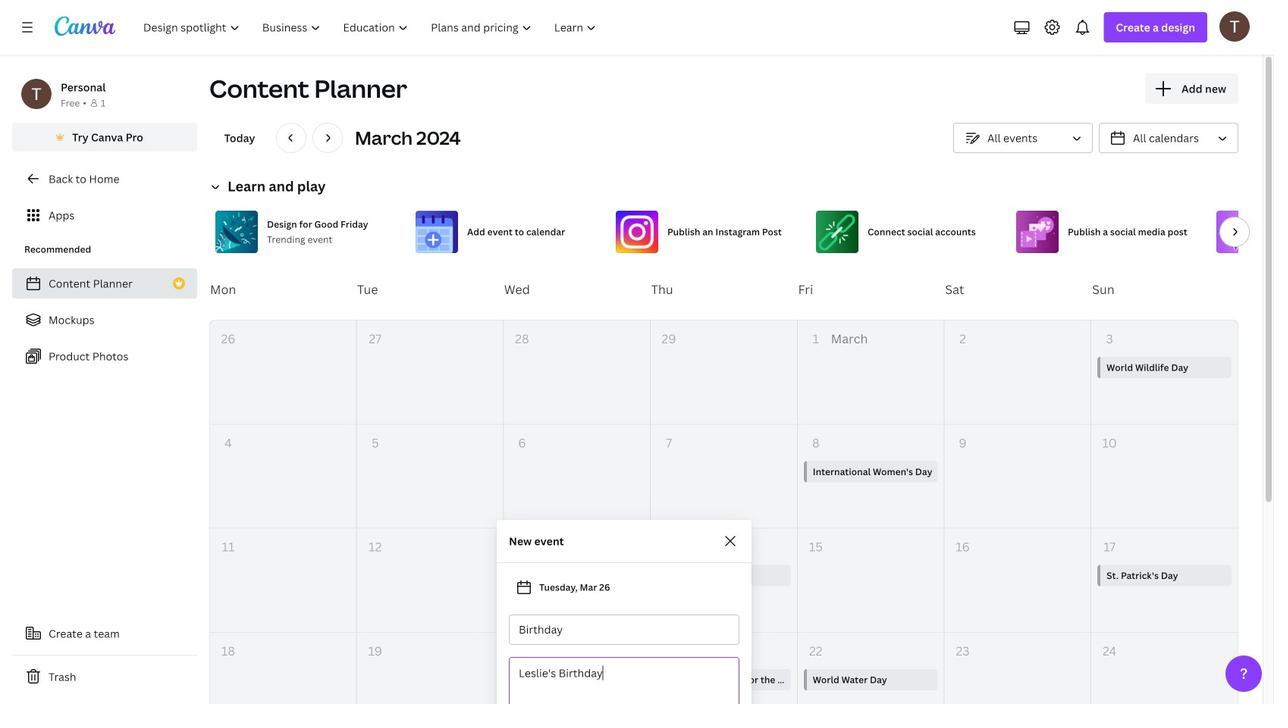 Task type: describe. For each thing, give the bounding box(es) containing it.
Add title text field
[[519, 616, 730, 645]]

friday column header
[[797, 259, 944, 320]]

sunday column header
[[1091, 259, 1238, 320]]

Add description text field
[[510, 658, 739, 705]]

wednesday column header
[[503, 259, 650, 320]]



Task type: locate. For each thing, give the bounding box(es) containing it.
row
[[209, 259, 1238, 320], [210, 321, 1238, 425], [210, 425, 1238, 529], [210, 529, 1238, 633], [210, 633, 1238, 705]]

None button
[[953, 123, 1093, 153], [1099, 123, 1238, 153], [953, 123, 1093, 153], [1099, 123, 1238, 153]]

top level navigation element
[[133, 12, 609, 42]]

tuesday column header
[[356, 259, 503, 320]]

monday column header
[[209, 259, 356, 320]]

thursday column header
[[650, 259, 797, 320]]

terry turtle image
[[1219, 11, 1250, 42]]

list
[[12, 268, 197, 372]]

saturday column header
[[944, 259, 1091, 320]]



Task type: vqa. For each thing, say whether or not it's contained in the screenshot.
Video
no



